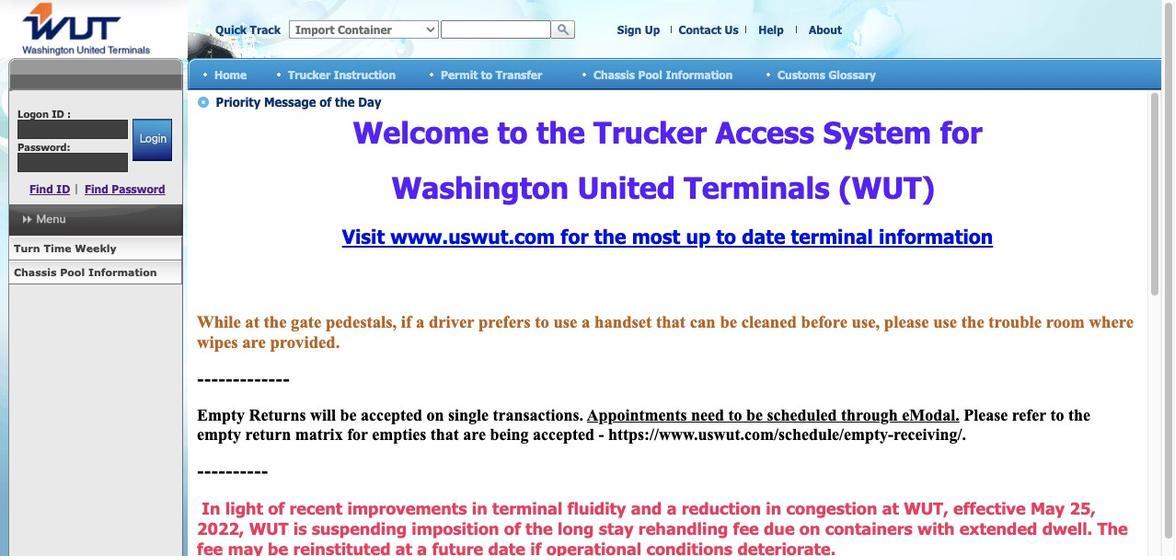 Task type: describe. For each thing, give the bounding box(es) containing it.
turn time weekly
[[14, 242, 117, 254]]

trucker instruction
[[288, 68, 396, 81]]

track
[[250, 23, 281, 36]]

1 vertical spatial chassis
[[14, 266, 57, 278]]

transfer
[[496, 68, 542, 81]]

up
[[645, 23, 660, 36]]

customs glossary
[[778, 68, 877, 81]]

logon id :
[[18, 108, 71, 120]]

logon
[[18, 108, 49, 120]]

1 vertical spatial chassis pool information
[[14, 266, 157, 278]]

0 horizontal spatial pool
[[60, 266, 85, 278]]

about link
[[809, 23, 842, 36]]

trucker
[[288, 68, 331, 81]]

instruction
[[334, 68, 396, 81]]

sign
[[618, 23, 642, 36]]

1 horizontal spatial chassis pool information
[[594, 68, 733, 81]]

help
[[759, 23, 784, 36]]

turn time weekly link
[[8, 237, 182, 261]]

weekly
[[75, 242, 117, 254]]

quick
[[215, 23, 247, 36]]

to
[[481, 68, 493, 81]]

time
[[44, 242, 71, 254]]

:
[[67, 108, 71, 120]]

1 horizontal spatial chassis
[[594, 68, 635, 81]]

find id link
[[29, 182, 70, 195]]

find id
[[29, 182, 70, 195]]

sign up
[[618, 23, 660, 36]]

sign up link
[[618, 23, 660, 36]]

about
[[809, 23, 842, 36]]



Task type: vqa. For each thing, say whether or not it's contained in the screenshot.
Glossary
yes



Task type: locate. For each thing, give the bounding box(es) containing it.
contact
[[679, 23, 722, 36]]

chassis pool information
[[594, 68, 733, 81], [14, 266, 157, 278]]

home
[[215, 68, 247, 81]]

0 vertical spatial id
[[52, 108, 64, 120]]

id for find
[[56, 182, 70, 195]]

None text field
[[441, 20, 552, 39]]

1 find from the left
[[29, 182, 53, 195]]

0 horizontal spatial information
[[88, 266, 157, 278]]

1 vertical spatial id
[[56, 182, 70, 195]]

0 vertical spatial chassis pool information
[[594, 68, 733, 81]]

glossary
[[829, 68, 877, 81]]

None password field
[[18, 153, 128, 172]]

0 horizontal spatial chassis
[[14, 266, 57, 278]]

0 horizontal spatial chassis pool information
[[14, 266, 157, 278]]

1 vertical spatial pool
[[60, 266, 85, 278]]

0 horizontal spatial find
[[29, 182, 53, 195]]

0 vertical spatial information
[[666, 68, 733, 81]]

quick track
[[215, 23, 281, 36]]

contact us
[[679, 23, 739, 36]]

id
[[52, 108, 64, 120], [56, 182, 70, 195]]

id down password:
[[56, 182, 70, 195]]

find left password
[[85, 182, 108, 195]]

chassis pool information down turn time weekly link
[[14, 266, 157, 278]]

find password link
[[85, 182, 165, 195]]

0 vertical spatial pool
[[639, 68, 663, 81]]

help link
[[759, 23, 784, 36]]

customs
[[778, 68, 826, 81]]

1 horizontal spatial pool
[[639, 68, 663, 81]]

find for find id
[[29, 182, 53, 195]]

1 horizontal spatial find
[[85, 182, 108, 195]]

None text field
[[18, 120, 128, 139]]

information down contact
[[666, 68, 733, 81]]

find for find password
[[85, 182, 108, 195]]

password
[[112, 182, 165, 195]]

login image
[[132, 119, 172, 161]]

chassis pool information down up
[[594, 68, 733, 81]]

pool down up
[[639, 68, 663, 81]]

pool
[[639, 68, 663, 81], [60, 266, 85, 278]]

us
[[725, 23, 739, 36]]

find password
[[85, 182, 165, 195]]

find
[[29, 182, 53, 195], [85, 182, 108, 195]]

1 horizontal spatial information
[[666, 68, 733, 81]]

1 vertical spatial information
[[88, 266, 157, 278]]

0 vertical spatial chassis
[[594, 68, 635, 81]]

find down password:
[[29, 182, 53, 195]]

2 find from the left
[[85, 182, 108, 195]]

chassis
[[594, 68, 635, 81], [14, 266, 57, 278]]

id left :
[[52, 108, 64, 120]]

password:
[[18, 141, 70, 153]]

information down weekly
[[88, 266, 157, 278]]

contact us link
[[679, 23, 739, 36]]

chassis pool information link
[[8, 261, 182, 284]]

permit to transfer
[[441, 68, 542, 81]]

id for logon
[[52, 108, 64, 120]]

turn
[[14, 242, 40, 254]]

chassis down sign
[[594, 68, 635, 81]]

permit
[[441, 68, 478, 81]]

pool down turn time weekly
[[60, 266, 85, 278]]

information
[[666, 68, 733, 81], [88, 266, 157, 278]]

chassis down turn
[[14, 266, 57, 278]]



